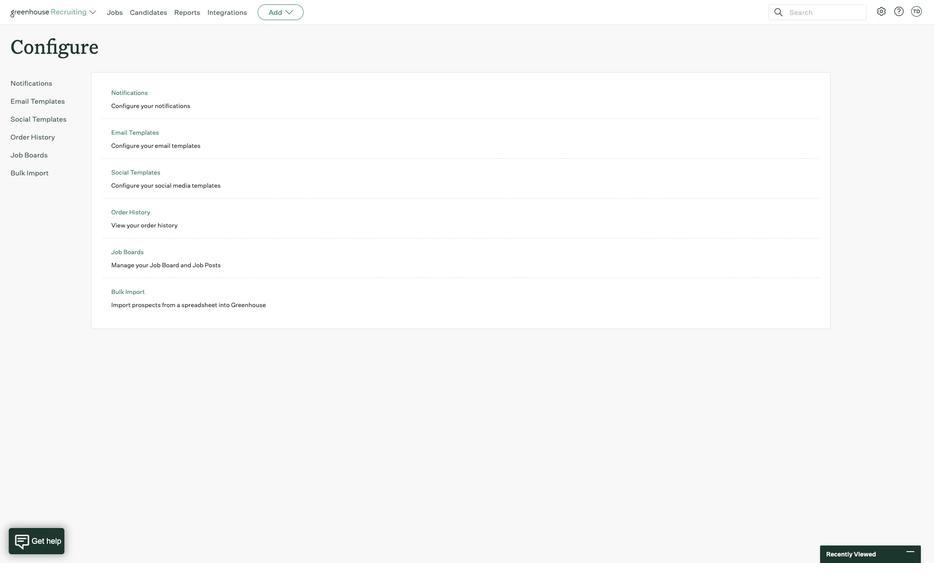 Task type: vqa. For each thing, say whether or not it's contained in the screenshot.
of
no



Task type: describe. For each thing, give the bounding box(es) containing it.
jobs
[[107, 8, 123, 17]]

td button
[[911, 6, 922, 17]]

integrations
[[207, 8, 247, 17]]

candidates
[[130, 8, 167, 17]]

1 vertical spatial social
[[111, 169, 129, 176]]

a
[[177, 301, 180, 309]]

posts
[[205, 261, 221, 269]]

0 vertical spatial job boards
[[11, 151, 48, 160]]

1 vertical spatial templates
[[192, 182, 221, 189]]

1 horizontal spatial notifications
[[111, 89, 148, 96]]

td
[[913, 8, 920, 14]]

recently
[[826, 551, 853, 559]]

configure image
[[876, 6, 887, 17]]

1 vertical spatial order
[[111, 209, 128, 216]]

history
[[158, 222, 178, 229]]

integrations link
[[207, 8, 247, 17]]

0 vertical spatial order
[[11, 133, 29, 142]]

your for social
[[141, 182, 154, 189]]

1 vertical spatial email
[[111, 129, 127, 136]]

notifications
[[155, 102, 190, 109]]

0 vertical spatial job boards link
[[11, 150, 77, 160]]

1 horizontal spatial boards
[[123, 248, 144, 256]]

jobs link
[[107, 8, 123, 17]]

reports link
[[174, 8, 200, 17]]

0 vertical spatial email
[[11, 97, 29, 106]]

manage your job board and job posts
[[111, 261, 221, 269]]

0 horizontal spatial history
[[31, 133, 55, 142]]

0 vertical spatial social templates
[[11, 115, 67, 124]]

1 vertical spatial import
[[125, 288, 145, 296]]

board
[[162, 261, 179, 269]]

0 horizontal spatial notifications link
[[11, 78, 77, 89]]

configure for notifications
[[111, 102, 139, 109]]

reports
[[174, 8, 200, 17]]

configure your notifications
[[111, 102, 190, 109]]

view your order history
[[111, 222, 178, 229]]

greenhouse
[[231, 301, 266, 309]]

your for job
[[136, 261, 148, 269]]

1 horizontal spatial email templates
[[111, 129, 159, 136]]

your for email
[[141, 142, 154, 149]]

spreadsheet
[[181, 301, 217, 309]]

1 vertical spatial bulk import
[[111, 288, 145, 296]]

0 horizontal spatial email templates
[[11, 97, 65, 106]]

email
[[155, 142, 170, 149]]

1 horizontal spatial job boards
[[111, 248, 144, 256]]

0 horizontal spatial bulk import
[[11, 169, 49, 178]]

1 horizontal spatial social templates
[[111, 169, 160, 176]]



Task type: locate. For each thing, give the bounding box(es) containing it.
email
[[11, 97, 29, 106], [111, 129, 127, 136]]

1 horizontal spatial notifications link
[[111, 89, 148, 96]]

1 horizontal spatial job boards link
[[111, 248, 144, 256]]

0 vertical spatial history
[[31, 133, 55, 142]]

0 horizontal spatial email
[[11, 97, 29, 106]]

1 horizontal spatial order
[[111, 209, 128, 216]]

social templates link
[[11, 114, 77, 125], [111, 169, 160, 176]]

0 horizontal spatial social
[[11, 115, 31, 124]]

1 horizontal spatial bulk import link
[[111, 288, 145, 296]]

order history link
[[11, 132, 77, 142], [111, 209, 150, 216]]

social
[[155, 182, 171, 189]]

add button
[[258, 4, 304, 20]]

greenhouse recruiting image
[[11, 7, 89, 18]]

0 vertical spatial boards
[[24, 151, 48, 160]]

1 horizontal spatial bulk
[[111, 288, 124, 296]]

1 horizontal spatial order history
[[111, 209, 150, 216]]

job boards
[[11, 151, 48, 160], [111, 248, 144, 256]]

0 horizontal spatial order
[[11, 133, 29, 142]]

0 horizontal spatial job boards
[[11, 151, 48, 160]]

1 vertical spatial social templates link
[[111, 169, 160, 176]]

0 horizontal spatial social templates
[[11, 115, 67, 124]]

0 vertical spatial bulk import link
[[11, 168, 77, 178]]

bulk import link
[[11, 168, 77, 178], [111, 288, 145, 296]]

job
[[11, 151, 23, 160], [111, 248, 122, 256], [150, 261, 161, 269], [193, 261, 203, 269]]

0 horizontal spatial boards
[[24, 151, 48, 160]]

social
[[11, 115, 31, 124], [111, 169, 129, 176]]

templates right media
[[192, 182, 221, 189]]

your left social
[[141, 182, 154, 189]]

bulk import
[[11, 169, 49, 178], [111, 288, 145, 296]]

td button
[[910, 4, 924, 18]]

1 horizontal spatial history
[[129, 209, 150, 216]]

0 vertical spatial import
[[27, 169, 49, 178]]

import
[[27, 169, 49, 178], [125, 288, 145, 296], [111, 301, 131, 309]]

1 horizontal spatial bulk import
[[111, 288, 145, 296]]

1 horizontal spatial social
[[111, 169, 129, 176]]

0 vertical spatial notifications
[[11, 79, 52, 88]]

1 vertical spatial notifications link
[[111, 89, 148, 96]]

order
[[11, 133, 29, 142], [111, 209, 128, 216]]

0 vertical spatial email templates link
[[11, 96, 77, 107]]

0 horizontal spatial bulk
[[11, 169, 25, 178]]

0 vertical spatial order history link
[[11, 132, 77, 142]]

0 vertical spatial bulk import
[[11, 169, 49, 178]]

1 vertical spatial social templates
[[111, 169, 160, 176]]

0 vertical spatial social templates link
[[11, 114, 77, 125]]

1 horizontal spatial email templates link
[[111, 129, 159, 136]]

your
[[141, 102, 154, 109], [141, 142, 154, 149], [141, 182, 154, 189], [127, 222, 139, 229], [136, 261, 148, 269]]

0 vertical spatial notifications link
[[11, 78, 77, 89]]

media
[[173, 182, 191, 189]]

1 vertical spatial order history link
[[111, 209, 150, 216]]

2 vertical spatial import
[[111, 301, 131, 309]]

boards
[[24, 151, 48, 160], [123, 248, 144, 256]]

Search text field
[[787, 6, 858, 19]]

1 vertical spatial email templates link
[[111, 129, 159, 136]]

your for notifications
[[141, 102, 154, 109]]

into
[[219, 301, 230, 309]]

1 vertical spatial job boards
[[111, 248, 144, 256]]

0 horizontal spatial email templates link
[[11, 96, 77, 107]]

add
[[269, 8, 282, 17]]

your left email
[[141, 142, 154, 149]]

1 vertical spatial history
[[129, 209, 150, 216]]

bulk
[[11, 169, 25, 178], [111, 288, 124, 296]]

viewed
[[854, 551, 876, 559]]

configure your email templates
[[111, 142, 201, 149]]

templates
[[30, 97, 65, 106], [32, 115, 67, 124], [129, 129, 159, 136], [130, 169, 160, 176]]

notifications
[[11, 79, 52, 88], [111, 89, 148, 96]]

1 vertical spatial email templates
[[111, 129, 159, 136]]

view
[[111, 222, 125, 229]]

0 horizontal spatial order history
[[11, 133, 55, 142]]

1 horizontal spatial social templates link
[[111, 169, 160, 176]]

1 horizontal spatial order history link
[[111, 209, 150, 216]]

bulk inside "link"
[[11, 169, 25, 178]]

order history
[[11, 133, 55, 142], [111, 209, 150, 216]]

1 vertical spatial bulk
[[111, 288, 124, 296]]

0 horizontal spatial bulk import link
[[11, 168, 77, 178]]

0 vertical spatial social
[[11, 115, 31, 124]]

and
[[180, 261, 191, 269]]

0 vertical spatial bulk
[[11, 169, 25, 178]]

import prospects from a spreadsheet into greenhouse
[[111, 301, 266, 309]]

0 horizontal spatial job boards link
[[11, 150, 77, 160]]

your left notifications at the left
[[141, 102, 154, 109]]

your right view
[[127, 222, 139, 229]]

recently viewed
[[826, 551, 876, 559]]

0 horizontal spatial order history link
[[11, 132, 77, 142]]

0 vertical spatial order history
[[11, 133, 55, 142]]

0 horizontal spatial social templates link
[[11, 114, 77, 125]]

configure your social media templates
[[111, 182, 221, 189]]

configure for email templates
[[111, 142, 139, 149]]

notifications link
[[11, 78, 77, 89], [111, 89, 148, 96]]

1 vertical spatial order history
[[111, 209, 150, 216]]

prospects
[[132, 301, 161, 309]]

1 vertical spatial boards
[[123, 248, 144, 256]]

email templates link
[[11, 96, 77, 107], [111, 129, 159, 136]]

1 vertical spatial bulk import link
[[111, 288, 145, 296]]

configure for social templates
[[111, 182, 139, 189]]

history
[[31, 133, 55, 142], [129, 209, 150, 216]]

0 vertical spatial templates
[[172, 142, 201, 149]]

configure
[[11, 33, 99, 59], [111, 102, 139, 109], [111, 142, 139, 149], [111, 182, 139, 189]]

manage
[[111, 261, 134, 269]]

templates
[[172, 142, 201, 149], [192, 182, 221, 189]]

your for order
[[127, 222, 139, 229]]

candidates link
[[130, 8, 167, 17]]

0 horizontal spatial notifications
[[11, 79, 52, 88]]

order
[[141, 222, 156, 229]]

social templates
[[11, 115, 67, 124], [111, 169, 160, 176]]

1 vertical spatial notifications
[[111, 89, 148, 96]]

email templates
[[11, 97, 65, 106], [111, 129, 159, 136]]

1 vertical spatial job boards link
[[111, 248, 144, 256]]

0 vertical spatial email templates
[[11, 97, 65, 106]]

job boards link
[[11, 150, 77, 160], [111, 248, 144, 256]]

your right manage
[[136, 261, 148, 269]]

templates right email
[[172, 142, 201, 149]]

1 horizontal spatial email
[[111, 129, 127, 136]]

from
[[162, 301, 175, 309]]



